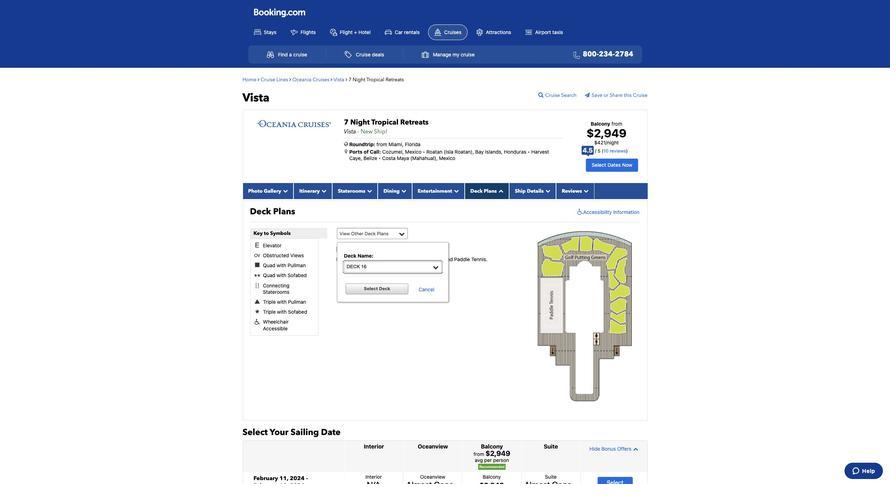 Task type: vqa. For each thing, say whether or not it's contained in the screenshot.
Maya
yes



Task type: describe. For each thing, give the bounding box(es) containing it.
select your sailing date
[[243, 427, 341, 439]]

800-
[[583, 49, 599, 59]]

flight + hotel link
[[324, 25, 377, 40]]

bay
[[476, 149, 484, 155]]

chevron up image
[[632, 447, 639, 452]]

deck left 16
[[344, 253, 357, 259]]

1 vertical spatial plans
[[273, 206, 295, 218]]

tropical for 7 night tropical retreats
[[367, 76, 385, 83]]

0 vertical spatial suite
[[544, 444, 558, 451]]

0 vertical spatial interior
[[364, 444, 384, 451]]

cruise
[[293, 52, 307, 58]]

night for 7 night tropical retreats vista - new ship!
[[351, 118, 370, 127]]

angle right image for vista
[[346, 77, 348, 82]]

costa maya (mahahual), mexico
[[381, 155, 456, 161]]

attractions link
[[471, 25, 517, 40]]

stays
[[264, 29, 277, 35]]

select          dates now
[[592, 162, 633, 168]]

0 horizontal spatial •
[[379, 155, 381, 161]]

map marker image
[[345, 149, 348, 154]]

from for from
[[474, 452, 485, 458]]

view other deck plans
[[340, 231, 389, 237]]

oceania
[[293, 76, 312, 83]]

angle right image for home
[[258, 77, 260, 82]]

wheelchair accessible
[[263, 319, 289, 332]]

$421
[[595, 140, 606, 146]]

car rentals link
[[379, 25, 426, 40]]

select deck
[[364, 287, 391, 292]]

connecting staterooms
[[263, 283, 290, 295]]

obstructed
[[263, 253, 289, 259]]

ports
[[350, 149, 363, 155]]

avg
[[475, 458, 483, 464]]

or
[[604, 92, 609, 99]]

triple for triple with sofabed
[[263, 309, 276, 315]]

save or share this cruise
[[592, 92, 648, 99]]

costa
[[382, 155, 396, 161]]

a
[[289, 52, 292, 58]]

travel menu navigation
[[248, 45, 642, 63]]

balcony for balcony
[[483, 475, 501, 481]]

symbols
[[270, 230, 291, 237]]

7 for 7 night tropical retreats vista - new ship!
[[344, 118, 349, 127]]

balcony from $2,949 $421 / night
[[587, 121, 627, 146]]

accessibility information
[[584, 209, 640, 215]]

2 horizontal spatial •
[[528, 149, 530, 155]]

chevron up image
[[497, 189, 504, 194]]

harvest
[[532, 149, 549, 155]]

february
[[254, 475, 278, 483]]

car
[[395, 29, 403, 35]]

234-
[[599, 49, 615, 59]]

honduras
[[504, 149, 527, 155]]

0 vertical spatial oceanview
[[418, 444, 448, 451]]

obstructed views
[[263, 253, 304, 259]]

800-234-2784 link
[[571, 49, 634, 60]]

sailing
[[291, 427, 319, 439]]

car rentals
[[395, 29, 420, 35]]

2024
[[290, 475, 305, 483]]

key to symbols
[[254, 230, 291, 237]]

home link
[[243, 76, 257, 83]]

miami,
[[389, 141, 404, 147]]

the
[[388, 257, 395, 263]]

deck plans button
[[465, 183, 510, 199]]

greens,
[[425, 257, 443, 263]]

triple with sofabed
[[263, 309, 307, 315]]

to
[[264, 230, 269, 237]]

booking.com home image
[[254, 8, 305, 18]]

key
[[254, 230, 263, 237]]

views
[[291, 253, 304, 259]]

roatan
[[427, 149, 443, 155]]

caye,
[[350, 155, 362, 161]]

maya
[[397, 155, 409, 161]]

night for 7 night tropical retreats
[[353, 76, 366, 83]]

ports of call:
[[350, 149, 381, 155]]

deck inside 'link'
[[365, 231, 376, 237]]

night
[[608, 140, 619, 146]]

1 vertical spatial deck plans
[[250, 206, 295, 218]]

triple with pullman
[[263, 299, 306, 305]]

deck inside dropdown button
[[471, 188, 483, 195]]

islands,
[[485, 149, 503, 155]]

search
[[562, 92, 577, 99]]

1 vertical spatial vista
[[243, 90, 270, 106]]

angle right image for oceania cruises
[[331, 77, 333, 82]]

/ inside balcony from $2,949 $421 / night
[[606, 140, 608, 146]]

features
[[368, 257, 387, 263]]

flights link
[[285, 25, 322, 40]]

sixteen
[[349, 257, 366, 263]]

deck plans inside dropdown button
[[471, 188, 497, 195]]

with for triple with pullman
[[277, 299, 287, 305]]

cruise lines link
[[261, 76, 288, 83]]

1 horizontal spatial •
[[423, 149, 425, 155]]

7 night tropical retreats vista - new ship!
[[344, 118, 429, 136]]

putting
[[408, 257, 424, 263]]

other
[[351, 231, 364, 237]]

with for quad with sofabed
[[277, 273, 286, 279]]

16
[[358, 245, 367, 255]]

select for select deck
[[364, 287, 378, 292]]

connecting
[[263, 283, 290, 289]]

0 vertical spatial vista
[[334, 76, 345, 83]]

quad for quad with sofabed
[[263, 273, 275, 279]]

hide
[[590, 446, 601, 453]]

deck down the
[[379, 287, 391, 292]]

deals
[[372, 52, 384, 58]]

5
[[598, 148, 601, 154]]

balcony
[[591, 121, 611, 127]]

save
[[592, 92, 603, 99]]

taxis
[[553, 29, 563, 35]]

call:
[[370, 149, 381, 155]]

1 horizontal spatial cruises
[[444, 29, 462, 35]]

hide bonus offers link
[[583, 443, 646, 456]]

pullman for triple with pullman
[[288, 299, 306, 305]]

vista inside 7 night tropical retreats vista - new ship!
[[344, 128, 356, 136]]

airport taxis link
[[520, 25, 569, 40]]



Task type: locate. For each thing, give the bounding box(es) containing it.
1 vertical spatial select
[[364, 287, 378, 292]]

0 vertical spatial /
[[606, 140, 608, 146]]

cancel button
[[412, 287, 442, 293]]

vista left '-'
[[344, 128, 356, 136]]

deck plans
[[471, 188, 497, 195], [250, 206, 295, 218]]

/ left 5
[[595, 148, 597, 154]]

retreats inside 7 night tropical retreats vista - new ship!
[[401, 118, 429, 127]]

cruises up travel menu 'navigation'
[[444, 29, 462, 35]]

paper plane image
[[585, 93, 592, 98]]

0 vertical spatial from
[[612, 121, 623, 127]]

with down obstructed views
[[277, 263, 286, 269]]

pullman for quad with pullman
[[288, 263, 306, 269]]

1 horizontal spatial plans
[[377, 231, 389, 237]]

florida
[[405, 141, 421, 147]]

find a cruise link
[[259, 48, 315, 62]]

home
[[243, 76, 257, 83]]

$2,949 for $2,949
[[587, 126, 627, 140]]

attractions
[[486, 29, 511, 35]]

from inside balcony from $2,949 avg per person
[[474, 452, 485, 458]]

staterooms
[[263, 289, 290, 295]]

1 vertical spatial tropical
[[372, 118, 399, 127]]

roundtrip: from miami, florida
[[350, 141, 421, 147]]

deck name:
[[344, 253, 374, 259]]

7
[[349, 76, 352, 83], [344, 118, 349, 127]]

cruise for cruise lines
[[261, 76, 275, 83]]

7 up globe image
[[344, 118, 349, 127]]

night up '-'
[[351, 118, 370, 127]]

cruise left deals
[[356, 52, 371, 58]]

plans inside 'link'
[[377, 231, 389, 237]]

(isla
[[444, 149, 454, 155]]

(
[[602, 148, 604, 154]]

with
[[277, 263, 286, 269], [277, 273, 286, 279], [277, 299, 287, 305], [277, 309, 287, 315]]

2 vertical spatial select
[[243, 427, 268, 439]]

1 vertical spatial /
[[595, 148, 597, 154]]

• left harvest
[[528, 149, 530, 155]]

1 angle right image from the left
[[258, 77, 260, 82]]

0 vertical spatial balcony
[[481, 444, 503, 451]]

•
[[423, 149, 425, 155], [528, 149, 530, 155], [379, 155, 381, 161]]

1 horizontal spatial $2,949
[[587, 126, 627, 140]]

1 vertical spatial sofabed
[[288, 309, 307, 315]]

search image
[[539, 92, 546, 98]]

cruises left vista link
[[313, 76, 330, 83]]

night right vista link
[[353, 76, 366, 83]]

tropical up ship!
[[372, 118, 399, 127]]

1 vertical spatial 7
[[344, 118, 349, 127]]

–
[[306, 475, 308, 483]]

with down quad with pullman
[[277, 273, 286, 279]]

angle right image
[[331, 77, 333, 82], [346, 77, 348, 82]]

deck left chevron up image
[[471, 188, 483, 195]]

2 vertical spatial vista
[[344, 128, 356, 136]]

1 vertical spatial balcony
[[483, 475, 501, 481]]

from left per
[[474, 452, 485, 458]]

4.5 / 5 ( 10 reviews )
[[583, 147, 628, 154]]

elevator
[[263, 243, 282, 249]]

$2,949 up 4.5 / 5 ( 10 reviews )
[[587, 126, 627, 140]]

triple for triple with pullman
[[263, 299, 276, 305]]

• up (mahahual),
[[423, 149, 425, 155]]

cozumel, mexico • roatan (isla roatan), bay islands, honduras •
[[383, 149, 530, 155]]

cruise lines
[[261, 76, 288, 83]]

1 vertical spatial retreats
[[401, 118, 429, 127]]

1 horizontal spatial /
[[606, 140, 608, 146]]

mexico down 'florida'
[[405, 149, 422, 155]]

2 quad from the top
[[263, 273, 275, 279]]

pullman up triple with sofabed
[[288, 299, 306, 305]]

0 horizontal spatial plans
[[273, 206, 295, 218]]

quad up connecting
[[263, 273, 275, 279]]

wheelchair
[[263, 319, 289, 325]]

1 angle right image from the left
[[331, 77, 333, 82]]

0 vertical spatial 7
[[349, 76, 352, 83]]

tropical
[[367, 76, 385, 83], [372, 118, 399, 127]]

mexico down (isla
[[439, 155, 456, 161]]

cruise deals
[[356, 52, 384, 58]]

with for quad with pullman
[[277, 263, 286, 269]]

2 vertical spatial from
[[474, 452, 485, 458]]

with up triple with sofabed
[[277, 299, 287, 305]]

0 horizontal spatial mexico
[[405, 149, 422, 155]]

from for $2,949
[[612, 121, 623, 127]]

your
[[270, 427, 289, 439]]

balcony for balcony from $2,949 avg per person
[[481, 444, 503, 451]]

0 horizontal spatial select
[[243, 427, 268, 439]]

balcony down recommended image at the right
[[483, 475, 501, 481]]

angle right image
[[258, 77, 260, 82], [290, 77, 291, 82]]

plans inside dropdown button
[[484, 188, 497, 195]]

0 vertical spatial $2,949
[[587, 126, 627, 140]]

$2,949
[[587, 126, 627, 140], [486, 450, 511, 458]]

from up call:
[[377, 141, 387, 147]]

0 horizontal spatial angle right image
[[331, 77, 333, 82]]

2 triple from the top
[[263, 309, 276, 315]]

deck down deck
[[336, 257, 348, 263]]

angle right image right home
[[258, 77, 260, 82]]

retreats for 7 night tropical retreats
[[386, 76, 404, 83]]

$2,949 for from
[[486, 450, 511, 458]]

1 horizontal spatial angle right image
[[290, 77, 291, 82]]

sofabed down quad with pullman
[[288, 273, 307, 279]]

0 vertical spatial cruises
[[444, 29, 462, 35]]

0 vertical spatial tropical
[[367, 76, 385, 83]]

tropical inside 7 night tropical retreats vista - new ship!
[[372, 118, 399, 127]]

quad with sofabed
[[263, 273, 307, 279]]

with down triple with pullman
[[277, 309, 287, 315]]

quad down obstructed
[[263, 263, 275, 269]]

2 horizontal spatial select
[[592, 162, 607, 168]]

balcony
[[481, 444, 503, 451], [483, 475, 501, 481]]

tropical for 7 night tropical retreats vista - new ship!
[[372, 118, 399, 127]]

cruise deals link
[[337, 48, 392, 62]]

offers
[[618, 446, 632, 453]]

angle right image right lines
[[290, 77, 291, 82]]

select for select your sailing date
[[243, 427, 268, 439]]

2 angle right image from the left
[[346, 77, 348, 82]]

of
[[364, 149, 369, 155]]

airport taxis
[[536, 29, 563, 35]]

0 vertical spatial pullman
[[288, 263, 306, 269]]

from inside balcony from $2,949 $421 / night
[[612, 121, 623, 127]]

oceania cruises
[[293, 76, 330, 83]]

vista down home
[[243, 90, 270, 106]]

1 horizontal spatial deck plans
[[471, 188, 497, 195]]

1 horizontal spatial angle right image
[[346, 77, 348, 82]]

angle right image left 7 night tropical retreats
[[346, 77, 348, 82]]

find a cruise
[[278, 52, 307, 58]]

7 for 7 night tropical retreats
[[349, 76, 352, 83]]

from right balcony
[[612, 121, 623, 127]]

1 vertical spatial triple
[[263, 309, 276, 315]]

plans
[[484, 188, 497, 195], [273, 206, 295, 218], [377, 231, 389, 237]]

2 vertical spatial plans
[[377, 231, 389, 237]]

1 vertical spatial quad
[[263, 273, 275, 279]]

find
[[278, 52, 288, 58]]

7 night tropical retreats
[[349, 76, 404, 83]]

7 right vista link
[[349, 76, 352, 83]]

share
[[610, 92, 623, 99]]

2 angle right image from the left
[[290, 77, 291, 82]]

0 vertical spatial plans
[[484, 188, 497, 195]]

2 horizontal spatial plans
[[484, 188, 497, 195]]

flights
[[301, 29, 316, 35]]

deck inside deck 16 deck sixteen features the golf putting greens, and paddle tennis.
[[336, 257, 348, 263]]

1 vertical spatial from
[[377, 141, 387, 147]]

1 quad from the top
[[263, 263, 275, 269]]

vista main content
[[239, 71, 652, 485]]

oceania cruises link
[[293, 76, 330, 83]]

airport
[[536, 29, 551, 35]]

select for select          dates now
[[592, 162, 607, 168]]

cruise search
[[546, 92, 577, 99]]

this
[[624, 92, 632, 99]]

roundtrip:
[[350, 141, 376, 147]]

1 horizontal spatial from
[[474, 452, 485, 458]]

globe image
[[344, 142, 348, 147]]

0 horizontal spatial from
[[377, 141, 387, 147]]

cruise inside travel menu 'navigation'
[[356, 52, 371, 58]]

• down call:
[[379, 155, 381, 161]]

$2,949 inside balcony from $2,949 avg per person
[[486, 450, 511, 458]]

sofabed
[[288, 273, 307, 279], [288, 309, 307, 315]]

cruises link
[[428, 24, 468, 40]]

7 inside 7 night tropical retreats vista - new ship!
[[344, 118, 349, 127]]

flight + hotel
[[340, 29, 371, 35]]

deck
[[336, 245, 356, 255]]

quad for quad with pullman
[[263, 263, 275, 269]]

(mahahual),
[[411, 155, 438, 161]]

dates
[[608, 162, 621, 168]]

sofabed for triple with sofabed
[[288, 309, 307, 315]]

per
[[485, 458, 492, 464]]

cruise right this
[[633, 92, 648, 99]]

tropical down deals
[[367, 76, 385, 83]]

0 vertical spatial triple
[[263, 299, 276, 305]]

cruise left search
[[546, 92, 560, 99]]

0 vertical spatial select
[[592, 162, 607, 168]]

1 vertical spatial $2,949
[[486, 450, 511, 458]]

0 horizontal spatial cruises
[[313, 76, 330, 83]]

vista right oceania cruises
[[334, 76, 345, 83]]

800-234-2784
[[583, 49, 634, 59]]

retreats for 7 night tropical retreats vista - new ship!
[[401, 118, 429, 127]]

night
[[353, 76, 366, 83], [351, 118, 370, 127]]

oceania cruises image
[[255, 120, 332, 128]]

1 horizontal spatial mexico
[[439, 155, 456, 161]]

0 vertical spatial mexico
[[405, 149, 422, 155]]

oceanview
[[418, 444, 448, 451], [420, 475, 446, 481]]

10 reviews link
[[604, 148, 627, 154]]

tennis.
[[472, 257, 488, 263]]

1 vertical spatial pullman
[[288, 299, 306, 305]]

now
[[623, 162, 633, 168]]

1 vertical spatial interior
[[366, 475, 382, 481]]

cruise left lines
[[261, 76, 275, 83]]

angle right image left vista link
[[331, 77, 333, 82]]

deck
[[471, 188, 483, 195], [250, 206, 271, 218], [365, 231, 376, 237], [344, 253, 357, 259], [336, 257, 348, 263], [379, 287, 391, 292]]

1 triple from the top
[[263, 299, 276, 305]]

triple
[[263, 299, 276, 305], [263, 309, 276, 315]]

february 11, 2024 –
[[254, 475, 308, 483]]

deck right other
[[365, 231, 376, 237]]

1 vertical spatial cruises
[[313, 76, 330, 83]]

sofabed down triple with pullman
[[288, 309, 307, 315]]

cruises inside vista main content
[[313, 76, 330, 83]]

roatan),
[[455, 149, 474, 155]]

0 vertical spatial retreats
[[386, 76, 404, 83]]

select down features
[[364, 287, 378, 292]]

cruise for cruise search
[[546, 92, 560, 99]]

lines
[[277, 76, 288, 83]]

1 horizontal spatial select
[[364, 287, 378, 292]]

new
[[361, 128, 373, 136]]

0 vertical spatial quad
[[263, 263, 275, 269]]

name:
[[358, 253, 374, 259]]

angle right image for cruise lines
[[290, 77, 291, 82]]

2 horizontal spatial from
[[612, 121, 623, 127]]

/ inside 4.5 / 5 ( 10 reviews )
[[595, 148, 597, 154]]

0 horizontal spatial deck plans
[[250, 206, 295, 218]]

select down 5
[[592, 162, 607, 168]]

0 vertical spatial deck plans
[[471, 188, 497, 195]]

triple down staterooms
[[263, 299, 276, 305]]

recommended image
[[479, 465, 506, 471]]

harvest caye, belize
[[350, 149, 549, 161]]

wheelchair image
[[576, 209, 584, 216]]

1 vertical spatial oceanview
[[420, 475, 446, 481]]

triple up wheelchair
[[263, 309, 276, 315]]

balcony from $2,949 avg per person
[[474, 444, 511, 464]]

1 vertical spatial suite
[[545, 475, 557, 481]]

night inside 7 night tropical retreats vista - new ship!
[[351, 118, 370, 127]]

vista
[[334, 76, 345, 83], [243, 90, 270, 106], [344, 128, 356, 136]]

0 horizontal spatial /
[[595, 148, 597, 154]]

/ up 4.5 / 5 ( 10 reviews )
[[606, 140, 608, 146]]

interior
[[364, 444, 384, 451], [366, 475, 382, 481]]

balcony up per
[[481, 444, 503, 451]]

accessibility
[[584, 209, 612, 215]]

deck up key
[[250, 206, 271, 218]]

rentals
[[404, 29, 420, 35]]

balcony inside balcony from $2,949 avg per person
[[481, 444, 503, 451]]

0 horizontal spatial $2,949
[[486, 450, 511, 458]]

select left your
[[243, 427, 268, 439]]

with for triple with sofabed
[[277, 309, 287, 315]]

bonus
[[602, 446, 616, 453]]

hotel
[[359, 29, 371, 35]]

cruise for cruise deals
[[356, 52, 371, 58]]

sofabed for quad with sofabed
[[288, 273, 307, 279]]

pullman down views
[[288, 263, 306, 269]]

1 vertical spatial mexico
[[439, 155, 456, 161]]

0 horizontal spatial angle right image
[[258, 77, 260, 82]]

$2,949 up recommended image at the right
[[486, 450, 511, 458]]

1 vertical spatial night
[[351, 118, 370, 127]]

select          dates now link
[[586, 159, 639, 172]]

0 vertical spatial night
[[353, 76, 366, 83]]

hide bonus offers
[[590, 446, 632, 453]]

pullman
[[288, 263, 306, 269], [288, 299, 306, 305]]

0 vertical spatial sofabed
[[288, 273, 307, 279]]



